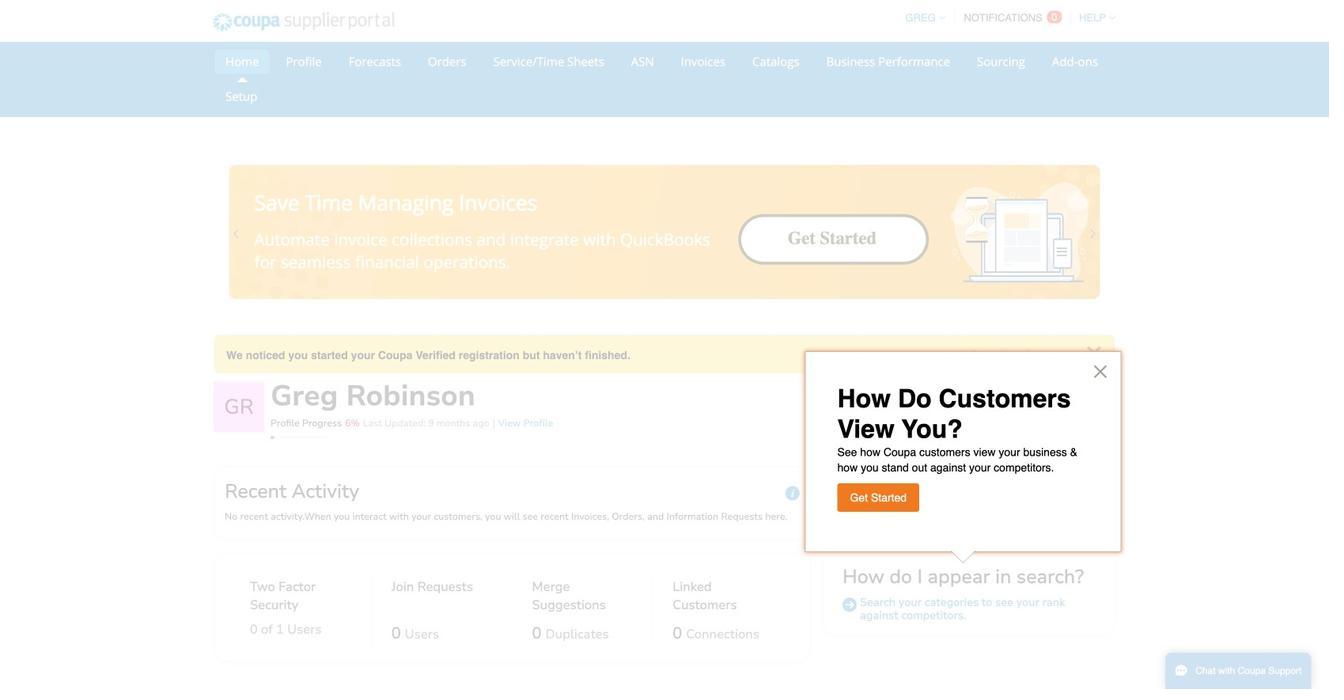 Task type: describe. For each thing, give the bounding box(es) containing it.
additional information image
[[786, 486, 800, 500]]

close image
[[1087, 346, 1102, 360]]



Task type: locate. For each thing, give the bounding box(es) containing it.
arrowcircleright image
[[843, 598, 857, 612]]

coupa supplier portal image
[[202, 2, 406, 42]]

gr image
[[214, 382, 264, 432]]

previous image
[[230, 228, 243, 240]]

dialog
[[805, 351, 1122, 552]]



Task type: vqa. For each thing, say whether or not it's contained in the screenshot.
Previous IMAGE
yes



